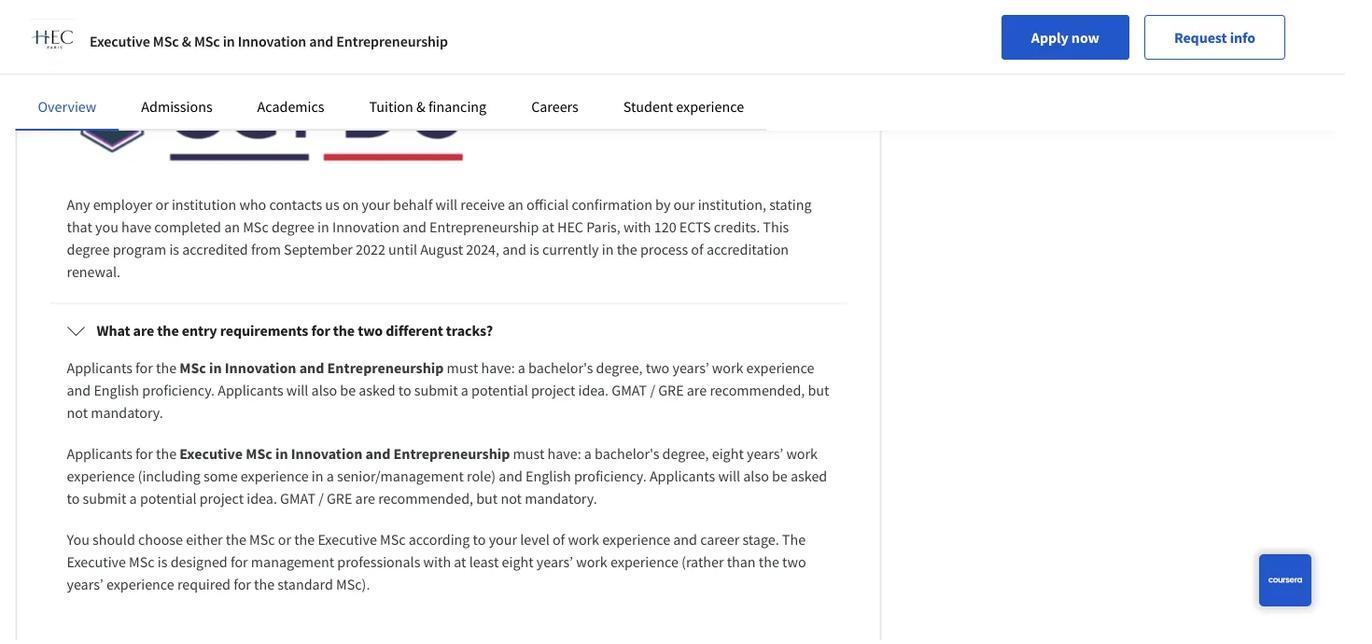 Task type: locate. For each thing, give the bounding box(es) containing it.
degree up the renewal.
[[67, 241, 110, 259]]

executive down should at the bottom of the page
[[67, 553, 126, 572]]

1 vertical spatial degree,
[[663, 445, 709, 464]]

0 vertical spatial recommended,
[[710, 382, 805, 400]]

msc
[[153, 32, 179, 50], [194, 32, 220, 50], [243, 218, 269, 237], [180, 359, 206, 378], [246, 445, 272, 464], [249, 531, 275, 550], [380, 531, 406, 550], [129, 553, 155, 572]]

1 vertical spatial also
[[743, 467, 769, 486]]

of inside any employer or institution who contacts us on your behalf will receive an official confirmation by our institution, stating that you have completed an msc degree in innovation and entrepreneurship at hec paris, with 120 ects credits. this degree program is accredited from september 2022 until august 2024, and is currently in the process of accreditation renewal.
[[691, 241, 704, 259]]

years' inside must have: a bachelor's degree, eight years' work experience (including some experience in a senior/management role) and english proficiency. applicants will also be asked to submit a potential project idea. gmat / gre are recommended, but not mandatory.
[[747, 445, 784, 464]]

english down what
[[94, 382, 139, 400]]

1 vertical spatial be
[[772, 467, 788, 486]]

1 horizontal spatial idea.
[[578, 382, 609, 400]]

0 vertical spatial to
[[398, 382, 411, 400]]

1 horizontal spatial not
[[501, 490, 522, 509]]

1 horizontal spatial but
[[808, 382, 829, 400]]

& up admissions
[[182, 32, 191, 50]]

to up you
[[67, 490, 80, 509]]

entrepreneurship down different
[[327, 359, 444, 378]]

two inside the must have: a bachelor's degree, two years' work experience and english proficiency. applicants will also be asked to submit a potential project idea. gmat / gre are recommended, but not mandatory.
[[646, 359, 670, 378]]

1 horizontal spatial are
[[355, 490, 375, 509]]

submit up should at the bottom of the page
[[83, 490, 126, 509]]

but inside the must have: a bachelor's degree, two years' work experience and english proficiency. applicants will also be asked to submit a potential project idea. gmat / gre are recommended, but not mandatory.
[[808, 382, 829, 400]]

1 vertical spatial your
[[489, 531, 517, 550]]

are
[[133, 322, 154, 341], [687, 382, 707, 400], [355, 490, 375, 509]]

of
[[691, 241, 704, 259], [553, 531, 565, 550]]

is down choose
[[158, 553, 168, 572]]

degree down "contacts"
[[272, 218, 315, 237]]

recommended, inside the must have: a bachelor's degree, two years' work experience and english proficiency. applicants will also be asked to submit a potential project idea. gmat / gre are recommended, but not mandatory.
[[710, 382, 805, 400]]

also inside must have: a bachelor's degree, eight years' work experience (including some experience in a senior/management role) and english proficiency. applicants will also be asked to submit a potential project idea. gmat / gre are recommended, but not mandatory.
[[743, 467, 769, 486]]

must for applicants for the msc in innovation and entrepreneurship
[[447, 359, 478, 378]]

0 horizontal spatial must
[[447, 359, 478, 378]]

also
[[311, 382, 337, 400], [743, 467, 769, 486]]

confirmation
[[572, 196, 653, 214]]

with left 120
[[624, 218, 651, 237]]

have: up level
[[548, 445, 581, 464]]

must have: a bachelor's degree, two years' work experience and english proficiency. applicants will also be asked to submit a potential project idea. gmat / gre are recommended, but not mandatory.
[[67, 359, 829, 423]]

0 vertical spatial gmat
[[612, 382, 647, 400]]

at left hec
[[542, 218, 554, 237]]

1 horizontal spatial project
[[531, 382, 575, 400]]

1 horizontal spatial to
[[398, 382, 411, 400]]

accreditation
[[707, 241, 789, 259]]

also up stage.
[[743, 467, 769, 486]]

submit
[[414, 382, 458, 400], [83, 490, 126, 509]]

applicants up career
[[650, 467, 715, 486]]

student
[[623, 97, 673, 116]]

to down different
[[398, 382, 411, 400]]

employer
[[93, 196, 152, 214]]

the
[[782, 531, 806, 550]]

eight up career
[[712, 445, 744, 464]]

0 horizontal spatial project
[[200, 490, 244, 509]]

0 horizontal spatial gmat
[[280, 490, 316, 509]]

stating
[[769, 196, 812, 214]]

1 vertical spatial &
[[416, 97, 425, 116]]

1 horizontal spatial degree,
[[663, 445, 709, 464]]

1 horizontal spatial your
[[489, 531, 517, 550]]

entrepreneurship
[[336, 32, 448, 50], [430, 218, 539, 237], [327, 359, 444, 378], [394, 445, 510, 464]]

1 horizontal spatial at
[[542, 218, 554, 237]]

in
[[223, 32, 235, 50], [318, 218, 329, 237], [602, 241, 614, 259], [209, 359, 222, 378], [275, 445, 288, 464], [312, 467, 324, 486]]

1 vertical spatial two
[[646, 359, 670, 378]]

have: inside the must have: a bachelor's degree, two years' work experience and english proficiency. applicants will also be asked to submit a potential project idea. gmat / gre are recommended, but not mandatory.
[[481, 359, 515, 378]]

your
[[362, 196, 390, 214], [489, 531, 517, 550]]

entrepreneurship inside any employer or institution who contacts us on your behalf will receive an official confirmation by our institution, stating that you have completed an msc degree in innovation and entrepreneurship at hec paris, with 120 ects credits. this degree program is accredited from september 2022 until august 2024, and is currently in the process of accreditation renewal.
[[430, 218, 539, 237]]

and inside the must have: a bachelor's degree, two years' work experience and english proficiency. applicants will also be asked to submit a potential project idea. gmat / gre are recommended, but not mandatory.
[[67, 382, 91, 400]]

asked up the
[[791, 467, 827, 486]]

of down ects
[[691, 241, 704, 259]]

at inside you should choose either the msc or the executive msc according to your level of work experience and career stage. the executive msc is designed for management professionals with at least eight years' work experience (rather than the two years' experience required for the standard msc).
[[454, 553, 466, 572]]

0 horizontal spatial recommended,
[[378, 490, 473, 509]]

an left official on the left top of page
[[508, 196, 524, 214]]

gmat inside the must have: a bachelor's degree, two years' work experience and english proficiency. applicants will also be asked to submit a potential project idea. gmat / gre are recommended, but not mandatory.
[[612, 382, 647, 400]]

entrepreneurship up 2024,
[[430, 218, 539, 237]]

2 vertical spatial are
[[355, 490, 375, 509]]

in down entry at the bottom of page
[[209, 359, 222, 378]]

1 vertical spatial an
[[224, 218, 240, 237]]

0 vertical spatial at
[[542, 218, 554, 237]]

also inside the must have: a bachelor's degree, two years' work experience and english proficiency. applicants will also be asked to submit a potential project idea. gmat / gre are recommended, but not mandatory.
[[311, 382, 337, 400]]

but
[[808, 382, 829, 400], [476, 490, 498, 509]]

your inside any employer or institution who contacts us on your behalf will receive an official confirmation by our institution, stating that you have completed an msc degree in innovation and entrepreneurship at hec paris, with 120 ects credits. this degree program is accredited from september 2022 until august 2024, and is currently in the process of accreditation renewal.
[[362, 196, 390, 214]]

1 vertical spatial idea.
[[247, 490, 277, 509]]

or up completed
[[155, 196, 169, 214]]

is inside you should choose either the msc or the executive msc according to your level of work experience and career stage. the executive msc is designed for management professionals with at least eight years' work experience (rather than the two years' experience required for the standard msc).
[[158, 553, 168, 572]]

innovation up academics
[[238, 32, 306, 50]]

potential down tracks?
[[472, 382, 528, 400]]

in up the cefdg logo
[[223, 32, 235, 50]]

executive right hec paris logo
[[90, 32, 150, 50]]

or inside you should choose either the msc or the executive msc according to your level of work experience and career stage. the executive msc is designed for management professionals with at least eight years' work experience (rather than the two years' experience required for the standard msc).
[[278, 531, 291, 550]]

0 horizontal spatial also
[[311, 382, 337, 400]]

will inside any employer or institution who contacts us on your behalf will receive an official confirmation by our institution, stating that you have completed an msc degree in innovation and entrepreneurship at hec paris, with 120 ects credits. this degree program is accredited from september 2022 until august 2024, and is currently in the process of accreditation renewal.
[[436, 196, 458, 214]]

an
[[508, 196, 524, 214], [224, 218, 240, 237]]

2 horizontal spatial to
[[473, 531, 486, 550]]

mandatory. up (including
[[91, 404, 163, 423]]

have: down tracks?
[[481, 359, 515, 378]]

0 vertical spatial or
[[155, 196, 169, 214]]

1 vertical spatial are
[[687, 382, 707, 400]]

english
[[94, 382, 139, 400], [526, 467, 571, 486]]

0 vertical spatial bachelor's
[[529, 359, 593, 378]]

what are the entry requirements for the two different tracks?
[[97, 322, 493, 341]]

student experience link
[[623, 97, 744, 116]]

innovation up 2022
[[332, 218, 400, 237]]

have: for submit
[[481, 359, 515, 378]]

eight down level
[[502, 553, 534, 572]]

must up level
[[513, 445, 545, 464]]

to inside you should choose either the msc or the executive msc according to your level of work experience and career stage. the executive msc is designed for management professionals with at least eight years' work experience (rather than the two years' experience required for the standard msc).
[[473, 531, 486, 550]]

0 horizontal spatial not
[[67, 404, 88, 423]]

to up least
[[473, 531, 486, 550]]

in down applicants for the executive msc in innovation and entrepreneurship at the left of the page
[[312, 467, 324, 486]]

&
[[182, 32, 191, 50], [416, 97, 425, 116]]

2 horizontal spatial will
[[718, 467, 740, 486]]

at
[[542, 218, 554, 237], [454, 553, 466, 572]]

1 vertical spatial not
[[501, 490, 522, 509]]

will
[[436, 196, 458, 214], [286, 382, 308, 400], [718, 467, 740, 486]]

/
[[650, 382, 655, 400], [319, 490, 324, 509]]

0 vertical spatial also
[[311, 382, 337, 400]]

1 vertical spatial project
[[200, 490, 244, 509]]

also down what are the entry requirements for the two different tracks?
[[311, 382, 337, 400]]

0 horizontal spatial but
[[476, 490, 498, 509]]

your inside you should choose either the msc or the executive msc according to your level of work experience and career stage. the executive msc is designed for management professionals with at least eight years' work experience (rather than the two years' experience required for the standard msc).
[[489, 531, 517, 550]]

0 vertical spatial asked
[[359, 382, 395, 400]]

apply now button
[[1002, 15, 1130, 60]]

1 horizontal spatial with
[[624, 218, 651, 237]]

1 horizontal spatial /
[[650, 382, 655, 400]]

will down applicants for the msc in innovation and entrepreneurship
[[286, 382, 308, 400]]

mandatory.
[[91, 404, 163, 423], [525, 490, 597, 509]]

asked down different
[[359, 382, 395, 400]]

must inside the must have: a bachelor's degree, two years' work experience and english proficiency. applicants will also be asked to submit a potential project idea. gmat / gre are recommended, but not mandatory.
[[447, 359, 478, 378]]

be down what are the entry requirements for the two different tracks?
[[340, 382, 356, 400]]

are inside dropdown button
[[133, 322, 154, 341]]

your right on
[[362, 196, 390, 214]]

1 vertical spatial /
[[319, 490, 324, 509]]

overview
[[38, 97, 96, 116]]

0 vertical spatial eight
[[712, 445, 744, 464]]

must down tracks?
[[447, 359, 478, 378]]

with down according
[[423, 553, 451, 572]]

degree, for two
[[596, 359, 643, 378]]

are inside the must have: a bachelor's degree, two years' work experience and english proficiency. applicants will also be asked to submit a potential project idea. gmat / gre are recommended, but not mandatory.
[[687, 382, 707, 400]]

& right tuition
[[416, 97, 425, 116]]

applicants down applicants for the msc in innovation and entrepreneurship
[[218, 382, 283, 400]]

to inside must have: a bachelor's degree, eight years' work experience (including some experience in a senior/management role) and english proficiency. applicants will also be asked to submit a potential project idea. gmat / gre are recommended, but not mandatory.
[[67, 490, 80, 509]]

0 vertical spatial must
[[447, 359, 478, 378]]

info
[[1230, 28, 1256, 47]]

not
[[67, 404, 88, 423], [501, 490, 522, 509]]

1 vertical spatial submit
[[83, 490, 126, 509]]

tuition
[[369, 97, 413, 116]]

2 vertical spatial to
[[473, 531, 486, 550]]

1 horizontal spatial recommended,
[[710, 382, 805, 400]]

at inside any employer or institution who contacts us on your behalf will receive an official confirmation by our institution, stating that you have completed an msc degree in innovation and entrepreneurship at hec paris, with 120 ects credits. this degree program is accredited from september 2022 until august 2024, and is currently in the process of accreditation renewal.
[[542, 218, 554, 237]]

or inside any employer or institution who contacts us on your behalf will receive an official confirmation by our institution, stating that you have completed an msc degree in innovation and entrepreneurship at hec paris, with 120 ects credits. this degree program is accredited from september 2022 until august 2024, and is currently in the process of accreditation renewal.
[[155, 196, 169, 214]]

years' inside the must have: a bachelor's degree, two years' work experience and english proficiency. applicants will also be asked to submit a potential project idea. gmat / gre are recommended, but not mandatory.
[[673, 359, 709, 378]]

bachelor's inside must have: a bachelor's degree, eight years' work experience (including some experience in a senior/management role) and english proficiency. applicants will also be asked to submit a potential project idea. gmat / gre are recommended, but not mandatory.
[[595, 445, 660, 464]]

0 vertical spatial gre
[[658, 382, 684, 400]]

potential inside the must have: a bachelor's degree, two years' work experience and english proficiency. applicants will also be asked to submit a potential project idea. gmat / gre are recommended, but not mandatory.
[[472, 382, 528, 400]]

1 vertical spatial must
[[513, 445, 545, 464]]

applicants inside must have: a bachelor's degree, eight years' work experience (including some experience in a senior/management role) and english proficiency. applicants will also be asked to submit a potential project idea. gmat / gre are recommended, but not mandatory.
[[650, 467, 715, 486]]

work
[[712, 359, 744, 378], [787, 445, 818, 464], [568, 531, 599, 550], [576, 553, 608, 572]]

recommended,
[[710, 382, 805, 400], [378, 490, 473, 509]]

and inside you should choose either the msc or the executive msc according to your level of work experience and career stage. the executive msc is designed for management professionals with at least eight years' work experience (rather than the two years' experience required for the standard msc).
[[673, 531, 697, 550]]

work inside the must have: a bachelor's degree, two years' work experience and english proficiency. applicants will also be asked to submit a potential project idea. gmat / gre are recommended, but not mandatory.
[[712, 359, 744, 378]]

degree, inside must have: a bachelor's degree, eight years' work experience (including some experience in a senior/management role) and english proficiency. applicants will also be asked to submit a potential project idea. gmat / gre are recommended, but not mandatory.
[[663, 445, 709, 464]]

0 horizontal spatial at
[[454, 553, 466, 572]]

2 vertical spatial two
[[782, 553, 806, 572]]

level
[[520, 531, 550, 550]]

0 vertical spatial mandatory.
[[91, 404, 163, 423]]

two
[[358, 322, 383, 341], [646, 359, 670, 378], [782, 553, 806, 572]]

eight
[[712, 445, 744, 464], [502, 553, 534, 572]]

a
[[518, 359, 526, 378], [461, 382, 469, 400], [584, 445, 592, 464], [327, 467, 334, 486], [129, 490, 137, 509]]

august
[[420, 241, 463, 259]]

0 horizontal spatial &
[[182, 32, 191, 50]]

tracks?
[[446, 322, 493, 341]]

1 vertical spatial proficiency.
[[574, 467, 647, 486]]

hec
[[557, 218, 584, 237]]

bachelor's inside the must have: a bachelor's degree, two years' work experience and english proficiency. applicants will also be asked to submit a potential project idea. gmat / gre are recommended, but not mandatory.
[[529, 359, 593, 378]]

recommended, inside must have: a bachelor's degree, eight years' work experience (including some experience in a senior/management role) and english proficiency. applicants will also be asked to submit a potential project idea. gmat / gre are recommended, but not mandatory.
[[378, 490, 473, 509]]

1 vertical spatial have:
[[548, 445, 581, 464]]

professionals
[[337, 553, 420, 572]]

0 vertical spatial idea.
[[578, 382, 609, 400]]

of right level
[[553, 531, 565, 550]]

applicants up should at the bottom of the page
[[67, 445, 132, 464]]

1 horizontal spatial degree
[[272, 218, 315, 237]]

be
[[340, 382, 356, 400], [772, 467, 788, 486]]

your up least
[[489, 531, 517, 550]]

0 horizontal spatial idea.
[[247, 490, 277, 509]]

1 horizontal spatial asked
[[791, 467, 827, 486]]

0 vertical spatial are
[[133, 322, 154, 341]]

must inside must have: a bachelor's degree, eight years' work experience (including some experience in a senior/management role) and english proficiency. applicants will also be asked to submit a potential project idea. gmat / gre are recommended, but not mandatory.
[[513, 445, 545, 464]]

renewal.
[[67, 263, 120, 282]]

0 vertical spatial degree
[[272, 218, 315, 237]]

or up management
[[278, 531, 291, 550]]

to
[[398, 382, 411, 400], [67, 490, 80, 509], [473, 531, 486, 550]]

1 horizontal spatial will
[[436, 196, 458, 214]]

1 vertical spatial at
[[454, 553, 466, 572]]

0 horizontal spatial an
[[224, 218, 240, 237]]

1 horizontal spatial mandatory.
[[525, 490, 597, 509]]

0 horizontal spatial eight
[[502, 553, 534, 572]]

idea. inside the must have: a bachelor's degree, two years' work experience and english proficiency. applicants will also be asked to submit a potential project idea. gmat / gre are recommended, but not mandatory.
[[578, 382, 609, 400]]

or
[[155, 196, 169, 214], [278, 531, 291, 550]]

msc).
[[336, 576, 370, 594]]

0 vertical spatial submit
[[414, 382, 458, 400]]

idea.
[[578, 382, 609, 400], [247, 490, 277, 509]]

1 horizontal spatial also
[[743, 467, 769, 486]]

with inside you should choose either the msc or the executive msc according to your level of work experience and career stage. the executive msc is designed for management professionals with at least eight years' work experience (rather than the two years' experience required for the standard msc).
[[423, 553, 451, 572]]

required
[[177, 576, 231, 594]]

english inside the must have: a bachelor's degree, two years' work experience and english proficiency. applicants will also be asked to submit a potential project idea. gmat / gre are recommended, but not mandatory.
[[94, 382, 139, 400]]

but inside must have: a bachelor's degree, eight years' work experience (including some experience in a senior/management role) and english proficiency. applicants will also be asked to submit a potential project idea. gmat / gre are recommended, but not mandatory.
[[476, 490, 498, 509]]

asked inside must have: a bachelor's degree, eight years' work experience (including some experience in a senior/management role) and english proficiency. applicants will also be asked to submit a potential project idea. gmat / gre are recommended, but not mandatory.
[[791, 467, 827, 486]]

the
[[617, 241, 637, 259], [157, 322, 179, 341], [333, 322, 355, 341], [156, 359, 177, 378], [156, 445, 177, 464], [226, 531, 246, 550], [294, 531, 315, 550], [759, 553, 779, 572], [254, 576, 275, 594]]

senior/management
[[337, 467, 464, 486]]

bachelor's
[[529, 359, 593, 378], [595, 445, 660, 464]]

english up level
[[526, 467, 571, 486]]

to inside the must have: a bachelor's degree, two years' work experience and english proficiency. applicants will also be asked to submit a potential project idea. gmat / gre are recommended, but not mandatory.
[[398, 382, 411, 400]]

1 vertical spatial recommended,
[[378, 490, 473, 509]]

1 horizontal spatial two
[[646, 359, 670, 378]]

1 vertical spatial asked
[[791, 467, 827, 486]]

experience
[[676, 97, 744, 116], [747, 359, 815, 378], [67, 467, 135, 486], [241, 467, 309, 486], [602, 531, 670, 550], [611, 553, 679, 572], [106, 576, 174, 594]]

0 horizontal spatial are
[[133, 322, 154, 341]]

0 vertical spatial english
[[94, 382, 139, 400]]

0 vertical spatial proficiency.
[[142, 382, 215, 400]]

1 horizontal spatial gmat
[[612, 382, 647, 400]]

not inside must have: a bachelor's degree, eight years' work experience (including some experience in a senior/management role) and english proficiency. applicants will also be asked to submit a potential project idea. gmat / gre are recommended, but not mandatory.
[[501, 490, 522, 509]]

work inside must have: a bachelor's degree, eight years' work experience (including some experience in a senior/management role) and english proficiency. applicants will also be asked to submit a potential project idea. gmat / gre are recommended, but not mandatory.
[[787, 445, 818, 464]]

0 horizontal spatial of
[[553, 531, 565, 550]]

innovation up senior/management
[[291, 445, 363, 464]]

0 horizontal spatial with
[[423, 553, 451, 572]]

and
[[309, 32, 334, 50], [403, 218, 427, 237], [503, 241, 527, 259], [299, 359, 324, 378], [67, 382, 91, 400], [366, 445, 391, 464], [499, 467, 523, 486], [673, 531, 697, 550]]

0 vertical spatial be
[[340, 382, 356, 400]]

for
[[311, 322, 330, 341], [135, 359, 153, 378], [135, 445, 153, 464], [231, 553, 248, 572], [234, 576, 251, 594]]

0 horizontal spatial or
[[155, 196, 169, 214]]

degree, inside the must have: a bachelor's degree, two years' work experience and english proficiency. applicants will also be asked to submit a potential project idea. gmat / gre are recommended, but not mandatory.
[[596, 359, 643, 378]]

have: inside must have: a bachelor's degree, eight years' work experience (including some experience in a senior/management role) and english proficiency. applicants will also be asked to submit a potential project idea. gmat / gre are recommended, but not mandatory.
[[548, 445, 581, 464]]

degree
[[272, 218, 315, 237], [67, 241, 110, 259]]

from
[[251, 241, 281, 259]]

years'
[[673, 359, 709, 378], [747, 445, 784, 464], [537, 553, 573, 572], [67, 576, 103, 594]]

entrepreneurship up the role)
[[394, 445, 510, 464]]

0 vertical spatial have:
[[481, 359, 515, 378]]

will up career
[[718, 467, 740, 486]]

is down completed
[[169, 241, 179, 259]]

are inside must have: a bachelor's degree, eight years' work experience (including some experience in a senior/management role) and english proficiency. applicants will also be asked to submit a potential project idea. gmat / gre are recommended, but not mandatory.
[[355, 490, 375, 509]]

gmat
[[612, 382, 647, 400], [280, 490, 316, 509]]

bachelor's for a
[[529, 359, 593, 378]]

/ inside the must have: a bachelor's degree, two years' work experience and english proficiency. applicants will also be asked to submit a potential project idea. gmat / gre are recommended, but not mandatory.
[[650, 382, 655, 400]]

proficiency.
[[142, 382, 215, 400], [574, 467, 647, 486]]

be up the
[[772, 467, 788, 486]]

1 horizontal spatial must
[[513, 445, 545, 464]]

mandatory. inside must have: a bachelor's degree, eight years' work experience (including some experience in a senior/management role) and english proficiency. applicants will also be asked to submit a potential project idea. gmat / gre are recommended, but not mandatory.
[[525, 490, 597, 509]]

0 horizontal spatial to
[[67, 490, 80, 509]]

1 vertical spatial gre
[[327, 490, 352, 509]]

submit down what are the entry requirements for the two different tracks? dropdown button
[[414, 382, 458, 400]]

0 horizontal spatial potential
[[140, 490, 197, 509]]

an up accredited
[[224, 218, 240, 237]]

0 horizontal spatial degree,
[[596, 359, 643, 378]]

experience inside the must have: a bachelor's degree, two years' work experience and english proficiency. applicants will also be asked to submit a potential project idea. gmat / gre are recommended, but not mandatory.
[[747, 359, 815, 378]]

0 horizontal spatial english
[[94, 382, 139, 400]]

innovation down 'requirements'
[[225, 359, 296, 378]]

submit inside must have: a bachelor's degree, eight years' work experience (including some experience in a senior/management role) and english proficiency. applicants will also be asked to submit a potential project idea. gmat / gre are recommended, but not mandatory.
[[83, 490, 126, 509]]

two inside you should choose either the msc or the executive msc according to your level of work experience and career stage. the executive msc is designed for management professionals with at least eight years' work experience (rather than the two years' experience required for the standard msc).
[[782, 553, 806, 572]]

potential
[[472, 382, 528, 400], [140, 490, 197, 509]]

with
[[624, 218, 651, 237], [423, 553, 451, 572]]

asked
[[359, 382, 395, 400], [791, 467, 827, 486]]

proficiency. inside must have: a bachelor's degree, eight years' work experience (including some experience in a senior/management role) and english proficiency. applicants will also be asked to submit a potential project idea. gmat / gre are recommended, but not mandatory.
[[574, 467, 647, 486]]

be inside the must have: a bachelor's degree, two years' work experience and english proficiency. applicants will also be asked to submit a potential project idea. gmat / gre are recommended, but not mandatory.
[[340, 382, 356, 400]]

1 horizontal spatial have:
[[548, 445, 581, 464]]

2 horizontal spatial two
[[782, 553, 806, 572]]

apply
[[1032, 28, 1069, 47]]

1 vertical spatial eight
[[502, 553, 534, 572]]

mandatory. up level
[[525, 490, 597, 509]]

gmat inside must have: a bachelor's degree, eight years' work experience (including some experience in a senior/management role) and english proficiency. applicants will also be asked to submit a potential project idea. gmat / gre are recommended, but not mandatory.
[[280, 490, 316, 509]]

0 vertical spatial two
[[358, 322, 383, 341]]

idea. inside must have: a bachelor's degree, eight years' work experience (including some experience in a senior/management role) and english proficiency. applicants will also be asked to submit a potential project idea. gmat / gre are recommended, but not mandatory.
[[247, 490, 277, 509]]

1 vertical spatial to
[[67, 490, 80, 509]]

executive
[[90, 32, 150, 50], [180, 445, 243, 464], [318, 531, 377, 550], [67, 553, 126, 572]]

0 horizontal spatial will
[[286, 382, 308, 400]]

1 vertical spatial gmat
[[280, 490, 316, 509]]

at left least
[[454, 553, 466, 572]]

0 horizontal spatial have:
[[481, 359, 515, 378]]

applicants for the msc in innovation and entrepreneurship
[[67, 359, 444, 378]]

msc inside any employer or institution who contacts us on your behalf will receive an official confirmation by our institution, stating that you have completed an msc degree in innovation and entrepreneurship at hec paris, with 120 ects credits. this degree program is accredited from september 2022 until august 2024, and is currently in the process of accreditation renewal.
[[243, 218, 269, 237]]

1 vertical spatial english
[[526, 467, 571, 486]]

0 horizontal spatial your
[[362, 196, 390, 214]]

will right behalf
[[436, 196, 458, 214]]

1 vertical spatial of
[[553, 531, 565, 550]]

management
[[251, 553, 334, 572]]

is left currently
[[530, 241, 539, 259]]

potential down (including
[[140, 490, 197, 509]]



Task type: vqa. For each thing, say whether or not it's contained in the screenshot.
how long it takes to get an MBA Link
no



Task type: describe. For each thing, give the bounding box(es) containing it.
september
[[284, 241, 353, 259]]

2024,
[[466, 241, 500, 259]]

2 horizontal spatial is
[[530, 241, 539, 259]]

in inside must have: a bachelor's degree, eight years' work experience (including some experience in a senior/management role) and english proficiency. applicants will also be asked to submit a potential project idea. gmat / gre are recommended, but not mandatory.
[[312, 467, 324, 486]]

entrepreneurship up tuition
[[336, 32, 448, 50]]

careers link
[[531, 97, 579, 116]]

of inside you should choose either the msc or the executive msc according to your level of work experience and career stage. the executive msc is designed for management professionals with at least eight years' work experience (rather than the two years' experience required for the standard msc).
[[553, 531, 565, 550]]

not inside the must have: a bachelor's degree, two years' work experience and english proficiency. applicants will also be asked to submit a potential project idea. gmat / gre are recommended, but not mandatory.
[[67, 404, 88, 423]]

admissions link
[[141, 97, 212, 116]]

what are the entry requirements for the two different tracks? button
[[52, 305, 845, 357]]

institution,
[[698, 196, 767, 214]]

in up september at the top left of page
[[318, 218, 329, 237]]

academics link
[[257, 97, 324, 116]]

stage.
[[743, 531, 779, 550]]

process
[[640, 241, 688, 259]]

two inside dropdown button
[[358, 322, 383, 341]]

tuition & financing
[[369, 97, 487, 116]]

different
[[386, 322, 443, 341]]

must have: a bachelor's degree, eight years' work experience (including some experience in a senior/management role) and english proficiency. applicants will also be asked to submit a potential project idea. gmat / gre are recommended, but not mandatory.
[[67, 445, 827, 509]]

program
[[113, 241, 166, 259]]

and inside must have: a bachelor's degree, eight years' work experience (including some experience in a senior/management role) and english proficiency. applicants will also be asked to submit a potential project idea. gmat / gre are recommended, but not mandatory.
[[499, 467, 523, 486]]

standard
[[278, 576, 333, 594]]

what
[[97, 322, 130, 341]]

eight inside you should choose either the msc or the executive msc according to your level of work experience and career stage. the executive msc is designed for management professionals with at least eight years' work experience (rather than the two years' experience required for the standard msc).
[[502, 553, 534, 572]]

eight inside must have: a bachelor's degree, eight years' work experience (including some experience in a senior/management role) and english proficiency. applicants will also be asked to submit a potential project idea. gmat / gre are recommended, but not mandatory.
[[712, 445, 744, 464]]

completed
[[154, 218, 221, 237]]

english inside must have: a bachelor's degree, eight years' work experience (including some experience in a senior/management role) and english proficiency. applicants will also be asked to submit a potential project idea. gmat / gre are recommended, but not mandatory.
[[526, 467, 571, 486]]

1 horizontal spatial is
[[169, 241, 179, 259]]

(including
[[138, 467, 201, 486]]

2022
[[356, 241, 386, 259]]

requirements
[[220, 322, 308, 341]]

by
[[656, 196, 671, 214]]

innovation inside any employer or institution who contacts us on your behalf will receive an official confirmation by our institution, stating that you have completed an msc degree in innovation and entrepreneurship at hec paris, with 120 ects credits. this degree program is accredited from september 2022 until august 2024, and is currently in the process of accreditation renewal.
[[332, 218, 400, 237]]

request info button
[[1145, 15, 1286, 60]]

must for applicants for the executive msc in innovation and entrepreneurship
[[513, 445, 545, 464]]

choose
[[138, 531, 183, 550]]

the inside any employer or institution who contacts us on your behalf will receive an official confirmation by our institution, stating that you have completed an msc degree in innovation and entrepreneurship at hec paris, with 120 ects credits. this degree program is accredited from september 2022 until august 2024, and is currently in the process of accreditation renewal.
[[617, 241, 637, 259]]

be inside must have: a bachelor's degree, eight years' work experience (including some experience in a senior/management role) and english proficiency. applicants will also be asked to submit a potential project idea. gmat / gre are recommended, but not mandatory.
[[772, 467, 788, 486]]

with inside any employer or institution who contacts us on your behalf will receive an official confirmation by our institution, stating that you have completed an msc degree in innovation and entrepreneurship at hec paris, with 120 ects credits. this degree program is accredited from september 2022 until august 2024, and is currently in the process of accreditation renewal.
[[624, 218, 651, 237]]

cefdg logo image
[[67, 58, 472, 175]]

any employer or institution who contacts us on your behalf will receive an official confirmation by our institution, stating that you have completed an msc degree in innovation and entrepreneurship at hec paris, with 120 ects credits. this degree program is accredited from september 2022 until august 2024, and is currently in the process of accreditation renewal.
[[67, 196, 812, 282]]

careers
[[531, 97, 579, 116]]

academics
[[257, 97, 324, 116]]

ects
[[680, 218, 711, 237]]

financing
[[428, 97, 487, 116]]

paris,
[[587, 218, 621, 237]]

executive msc & msc in innovation and entrepreneurship
[[90, 32, 448, 50]]

us
[[325, 196, 340, 214]]

bachelor's for applicants
[[595, 445, 660, 464]]

on
[[343, 196, 359, 214]]

you
[[95, 218, 118, 237]]

tuition & financing link
[[369, 97, 487, 116]]

credits.
[[714, 218, 760, 237]]

120
[[654, 218, 677, 237]]

career
[[700, 531, 740, 550]]

our
[[674, 196, 695, 214]]

applicants down what
[[67, 359, 132, 378]]

potential inside must have: a bachelor's degree, eight years' work experience (including some experience in a senior/management role) and english proficiency. applicants will also be asked to submit a potential project idea. gmat / gre are recommended, but not mandatory.
[[140, 490, 197, 509]]

admissions
[[141, 97, 212, 116]]

some
[[204, 467, 238, 486]]

gre inside must have: a bachelor's degree, eight years' work experience (including some experience in a senior/management role) and english proficiency. applicants will also be asked to submit a potential project idea. gmat / gre are recommended, but not mandatory.
[[327, 490, 352, 509]]

collapsed list
[[47, 0, 850, 621]]

overview link
[[38, 97, 96, 116]]

applicants for the executive msc in innovation and entrepreneurship
[[67, 445, 510, 464]]

apply now
[[1032, 28, 1100, 47]]

executive up professionals
[[318, 531, 377, 550]]

role)
[[467, 467, 496, 486]]

that
[[67, 218, 92, 237]]

1 horizontal spatial an
[[508, 196, 524, 214]]

student experience
[[623, 97, 744, 116]]

any
[[67, 196, 90, 214]]

in down applicants for the msc in innovation and entrepreneurship
[[275, 445, 288, 464]]

1 horizontal spatial &
[[416, 97, 425, 116]]

receive
[[461, 196, 505, 214]]

until
[[389, 241, 417, 259]]

have: for proficiency.
[[548, 445, 581, 464]]

request
[[1174, 28, 1227, 47]]

project inside must have: a bachelor's degree, eight years' work experience (including some experience in a senior/management role) and english proficiency. applicants will also be asked to submit a potential project idea. gmat / gre are recommended, but not mandatory.
[[200, 490, 244, 509]]

this
[[763, 218, 789, 237]]

should
[[92, 531, 135, 550]]

in down paris, at the top left
[[602, 241, 614, 259]]

least
[[469, 553, 499, 572]]

currently
[[542, 241, 599, 259]]

will inside the must have: a bachelor's degree, two years' work experience and english proficiency. applicants will also be asked to submit a potential project idea. gmat / gre are recommended, but not mandatory.
[[286, 382, 308, 400]]

designed
[[171, 553, 228, 572]]

executive up 'some'
[[180, 445, 243, 464]]

institution
[[172, 196, 236, 214]]

entry
[[182, 322, 217, 341]]

for inside what are the entry requirements for the two different tracks? dropdown button
[[311, 322, 330, 341]]

contacts
[[269, 196, 322, 214]]

than
[[727, 553, 756, 572]]

mandatory. inside the must have: a bachelor's degree, two years' work experience and english proficiency. applicants will also be asked to submit a potential project idea. gmat / gre are recommended, but not mandatory.
[[91, 404, 163, 423]]

you
[[67, 531, 89, 550]]

official
[[527, 196, 569, 214]]

submit inside the must have: a bachelor's degree, two years' work experience and english proficiency. applicants will also be asked to submit a potential project idea. gmat / gre are recommended, but not mandatory.
[[414, 382, 458, 400]]

1 vertical spatial degree
[[67, 241, 110, 259]]

hec paris logo image
[[30, 19, 75, 63]]

will inside must have: a bachelor's degree, eight years' work experience (including some experience in a senior/management role) and english proficiency. applicants will also be asked to submit a potential project idea. gmat / gre are recommended, but not mandatory.
[[718, 467, 740, 486]]

accredited
[[182, 241, 248, 259]]

behalf
[[393, 196, 433, 214]]

(rather
[[682, 553, 724, 572]]

either
[[186, 531, 223, 550]]

/ inside must have: a bachelor's degree, eight years' work experience (including some experience in a senior/management role) and english proficiency. applicants will also be asked to submit a potential project idea. gmat / gre are recommended, but not mandatory.
[[319, 490, 324, 509]]

applicants inside the must have: a bachelor's degree, two years' work experience and english proficiency. applicants will also be asked to submit a potential project idea. gmat / gre are recommended, but not mandatory.
[[218, 382, 283, 400]]

have
[[121, 218, 151, 237]]

who
[[239, 196, 266, 214]]

asked inside the must have: a bachelor's degree, two years' work experience and english proficiency. applicants will also be asked to submit a potential project idea. gmat / gre are recommended, but not mandatory.
[[359, 382, 395, 400]]

request info
[[1174, 28, 1256, 47]]

according
[[409, 531, 470, 550]]

now
[[1072, 28, 1100, 47]]

gre inside the must have: a bachelor's degree, two years' work experience and english proficiency. applicants will also be asked to submit a potential project idea. gmat / gre are recommended, but not mandatory.
[[658, 382, 684, 400]]

project inside the must have: a bachelor's degree, two years' work experience and english proficiency. applicants will also be asked to submit a potential project idea. gmat / gre are recommended, but not mandatory.
[[531, 382, 575, 400]]

degree, for eight
[[663, 445, 709, 464]]

you should choose either the msc or the executive msc according to your level of work experience and career stage. the executive msc is designed for management professionals with at least eight years' work experience (rather than the two years' experience required for the standard msc).
[[67, 531, 806, 594]]

proficiency. inside the must have: a bachelor's degree, two years' work experience and english proficiency. applicants will also be asked to submit a potential project idea. gmat / gre are recommended, but not mandatory.
[[142, 382, 215, 400]]



